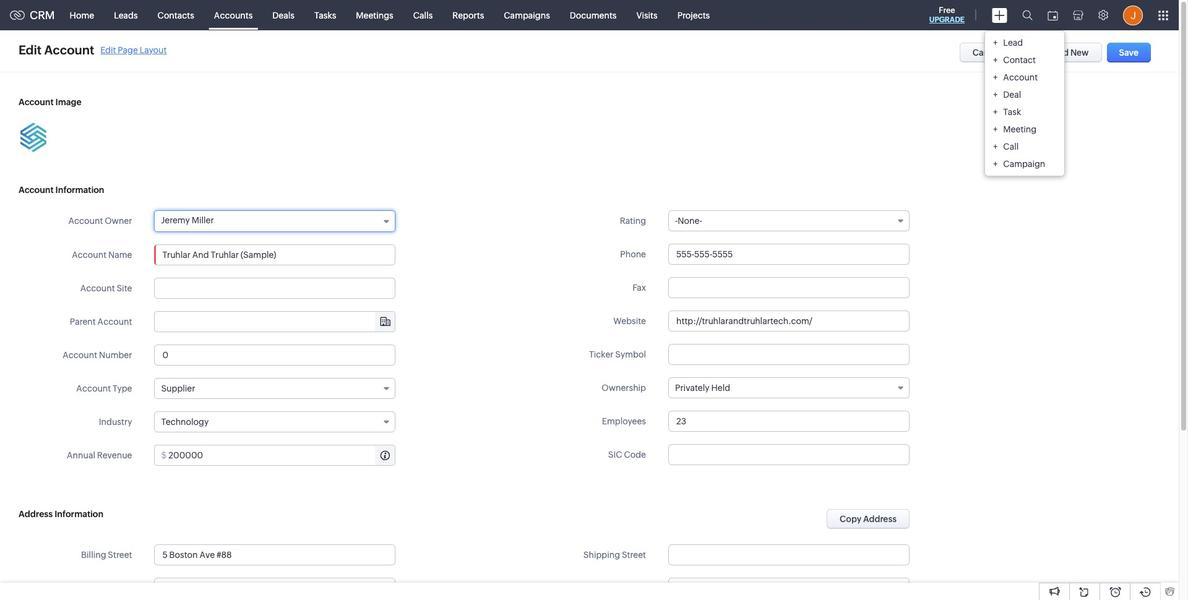 Task type: describe. For each thing, give the bounding box(es) containing it.
deal
[[1004, 89, 1022, 99]]

contacts
[[158, 10, 194, 20]]

save and new button
[[1020, 43, 1102, 63]]

accounts link
[[204, 0, 263, 30]]

number
[[99, 350, 132, 360]]

industry
[[99, 417, 132, 427]]

code
[[624, 450, 646, 460]]

campaigns link
[[494, 0, 560, 30]]

information for address
[[55, 509, 103, 519]]

campaign
[[1004, 159, 1046, 169]]

8 menu item from the top
[[985, 155, 1065, 172]]

-none-
[[675, 216, 702, 226]]

2 menu item from the top
[[985, 51, 1065, 68]]

task
[[1004, 107, 1022, 117]]

and
[[1054, 48, 1069, 58]]

billing street
[[81, 550, 132, 560]]

Technology field
[[154, 412, 396, 433]]

rating
[[620, 216, 646, 226]]

5 menu item from the top
[[985, 103, 1065, 120]]

visits link
[[627, 0, 668, 30]]

7 menu item from the top
[[985, 138, 1065, 155]]

revenue
[[97, 451, 132, 461]]

owner
[[105, 216, 132, 226]]

contact
[[1004, 55, 1036, 65]]

save button
[[1107, 43, 1151, 63]]

+ task
[[994, 107, 1022, 117]]

edit inside edit account edit page layout
[[100, 45, 116, 55]]

+ for + campaign
[[994, 159, 998, 169]]

address information copy address
[[19, 509, 897, 524]]

+ for + call
[[994, 141, 998, 151]]

supplier
[[161, 384, 195, 394]]

+ for + task
[[994, 107, 998, 117]]

shipping
[[584, 550, 620, 560]]

leads link
[[104, 0, 148, 30]]

+ campaign
[[994, 159, 1046, 169]]

page
[[118, 45, 138, 55]]

+ for + deal
[[994, 89, 998, 99]]

meetings link
[[346, 0, 403, 30]]

calendar image
[[1048, 10, 1059, 20]]

home link
[[60, 0, 104, 30]]

profile element
[[1116, 0, 1151, 30]]

+ contact
[[994, 55, 1036, 65]]

leads
[[114, 10, 138, 20]]

Supplier field
[[154, 378, 396, 399]]

type
[[113, 384, 132, 394]]

free
[[939, 6, 955, 15]]

website
[[614, 316, 646, 326]]

symbol
[[616, 350, 646, 360]]

free upgrade
[[930, 6, 965, 24]]

image
[[55, 97, 81, 107]]

sic code
[[608, 450, 646, 460]]

-
[[675, 216, 678, 226]]

lead
[[1004, 37, 1023, 47]]

0 horizontal spatial address
[[19, 509, 53, 519]]

+ lead
[[994, 37, 1023, 47]]

save for save
[[1120, 48, 1139, 58]]

-None- field
[[669, 210, 910, 232]]

+ meeting
[[994, 124, 1037, 134]]

Privately Held field
[[669, 378, 910, 399]]

6 menu item from the top
[[985, 120, 1065, 138]]

upgrade
[[930, 15, 965, 24]]

contacts link
[[148, 0, 204, 30]]

search image
[[1023, 10, 1033, 20]]

documents
[[570, 10, 617, 20]]

copy address button
[[827, 509, 910, 529]]

+ deal
[[994, 89, 1022, 99]]

home
[[70, 10, 94, 20]]

parent account
[[70, 317, 132, 327]]

save for save and new
[[1033, 48, 1052, 58]]

ticker
[[589, 350, 614, 360]]

copy
[[840, 514, 862, 524]]

tasks link
[[305, 0, 346, 30]]

account owner
[[68, 216, 132, 226]]

cancel button
[[960, 43, 1015, 63]]

account right parent
[[98, 317, 132, 327]]

technology
[[161, 417, 209, 427]]

calls
[[413, 10, 433, 20]]

documents link
[[560, 0, 627, 30]]

crm link
[[10, 9, 55, 22]]

+ for + meeting
[[994, 124, 998, 134]]

3 menu item from the top
[[985, 68, 1065, 86]]

ownership
[[602, 383, 646, 393]]

fax
[[633, 283, 646, 293]]



Task type: locate. For each thing, give the bounding box(es) containing it.
account
[[44, 43, 94, 57], [1004, 72, 1038, 82], [19, 97, 54, 107], [19, 185, 54, 195], [68, 216, 103, 226], [72, 250, 107, 260], [80, 284, 115, 293], [98, 317, 132, 327], [63, 350, 97, 360], [76, 384, 111, 394]]

8 + from the top
[[994, 159, 998, 169]]

information up "account owner"
[[55, 185, 104, 195]]

held
[[712, 383, 730, 393]]

+ down + call
[[994, 159, 998, 169]]

+ for + account
[[994, 72, 998, 82]]

account information
[[19, 185, 104, 195]]

+ down + lead
[[994, 55, 998, 65]]

information for account
[[55, 185, 104, 195]]

account left type in the left bottom of the page
[[76, 384, 111, 394]]

account name
[[72, 250, 132, 260]]

menu item down + account
[[985, 86, 1065, 103]]

None field
[[155, 312, 395, 332]]

none-
[[678, 216, 702, 226]]

meeting
[[1004, 124, 1037, 134]]

$
[[161, 451, 167, 461]]

call
[[1004, 141, 1019, 151]]

sic
[[608, 450, 623, 460]]

deals
[[273, 10, 295, 20]]

+
[[994, 37, 998, 47], [994, 55, 998, 65], [994, 72, 998, 82], [994, 89, 998, 99], [994, 107, 998, 117], [994, 124, 998, 134], [994, 141, 998, 151], [994, 159, 998, 169]]

account for account number
[[63, 350, 97, 360]]

parent
[[70, 317, 96, 327]]

None text field
[[154, 245, 396, 266], [669, 277, 910, 298], [154, 345, 396, 366], [669, 411, 910, 432], [669, 444, 910, 466], [169, 446, 395, 466], [154, 545, 396, 566], [669, 578, 910, 599], [154, 245, 396, 266], [669, 277, 910, 298], [154, 345, 396, 366], [669, 411, 910, 432], [669, 444, 910, 466], [169, 446, 395, 466], [154, 545, 396, 566], [669, 578, 910, 599]]

create menu image
[[992, 8, 1008, 23]]

privately
[[675, 383, 710, 393]]

tasks
[[314, 10, 336, 20]]

save down profile icon
[[1120, 48, 1139, 58]]

menu item up the meeting on the top right of the page
[[985, 103, 1065, 120]]

account down parent
[[63, 350, 97, 360]]

account inside 'menu item'
[[1004, 72, 1038, 82]]

account type
[[76, 384, 132, 394]]

1 horizontal spatial street
[[622, 550, 646, 560]]

privately held
[[675, 383, 730, 393]]

2 street from the left
[[622, 550, 646, 560]]

menu item up campaign
[[985, 138, 1065, 155]]

address
[[19, 509, 53, 519], [863, 514, 897, 524]]

image image
[[19, 123, 48, 152]]

annual
[[67, 451, 95, 461]]

account site
[[80, 284, 132, 293]]

shipping street
[[584, 550, 646, 560]]

1 save from the left
[[1033, 48, 1052, 58]]

+ up + deal on the top
[[994, 72, 998, 82]]

1 menu item from the top
[[985, 34, 1065, 51]]

None text field
[[669, 244, 910, 265], [154, 278, 396, 299], [669, 311, 910, 332], [155, 312, 395, 332], [669, 344, 910, 365], [669, 545, 910, 566], [154, 578, 396, 599], [669, 244, 910, 265], [154, 278, 396, 299], [669, 311, 910, 332], [155, 312, 395, 332], [669, 344, 910, 365], [669, 545, 910, 566], [154, 578, 396, 599]]

account left site
[[80, 284, 115, 293]]

street for billing street
[[108, 550, 132, 560]]

+ for + contact
[[994, 55, 998, 65]]

0 vertical spatial information
[[55, 185, 104, 195]]

calls link
[[403, 0, 443, 30]]

edit account edit page layout
[[19, 43, 167, 57]]

1 horizontal spatial address
[[863, 514, 897, 524]]

site
[[117, 284, 132, 293]]

2 + from the top
[[994, 55, 998, 65]]

information
[[55, 185, 104, 195], [55, 509, 103, 519]]

account down contact
[[1004, 72, 1038, 82]]

information up billing
[[55, 509, 103, 519]]

cancel
[[973, 48, 1002, 58]]

account left name on the left of page
[[72, 250, 107, 260]]

jeremy miller
[[161, 215, 214, 225]]

campaigns
[[504, 10, 550, 20]]

account left the image
[[19, 97, 54, 107]]

menu item down contact
[[985, 68, 1065, 86]]

search element
[[1015, 0, 1041, 30]]

projects
[[678, 10, 710, 20]]

street right shipping
[[622, 550, 646, 560]]

+ left task
[[994, 107, 998, 117]]

+ for + lead
[[994, 37, 998, 47]]

+ left call
[[994, 141, 998, 151]]

account left owner
[[68, 216, 103, 226]]

+ call
[[994, 141, 1019, 151]]

create menu element
[[985, 0, 1015, 30]]

+ account
[[994, 72, 1038, 82]]

0 horizontal spatial edit
[[19, 43, 42, 57]]

3 + from the top
[[994, 72, 998, 82]]

0 horizontal spatial street
[[108, 550, 132, 560]]

annual revenue
[[67, 451, 132, 461]]

+ up cancel
[[994, 37, 998, 47]]

1 horizontal spatial save
[[1120, 48, 1139, 58]]

menu item
[[985, 34, 1065, 51], [985, 51, 1065, 68], [985, 68, 1065, 86], [985, 86, 1065, 103], [985, 103, 1065, 120], [985, 120, 1065, 138], [985, 138, 1065, 155], [985, 155, 1065, 172]]

+ left deal
[[994, 89, 998, 99]]

new
[[1071, 48, 1089, 58]]

4 + from the top
[[994, 89, 998, 99]]

street right billing
[[108, 550, 132, 560]]

menu item up contact
[[985, 34, 1065, 51]]

jeremy
[[161, 215, 190, 225]]

projects link
[[668, 0, 720, 30]]

1 horizontal spatial edit
[[100, 45, 116, 55]]

0 horizontal spatial save
[[1033, 48, 1052, 58]]

miller
[[192, 215, 214, 225]]

account for account type
[[76, 384, 111, 394]]

+ up + call
[[994, 124, 998, 134]]

save left 'and'
[[1033, 48, 1052, 58]]

7 + from the top
[[994, 141, 998, 151]]

accounts
[[214, 10, 253, 20]]

street for shipping street
[[622, 550, 646, 560]]

phone
[[620, 249, 646, 259]]

profile image
[[1124, 5, 1143, 25]]

edit
[[19, 43, 42, 57], [100, 45, 116, 55]]

layout
[[140, 45, 167, 55]]

account number
[[63, 350, 132, 360]]

account for account site
[[80, 284, 115, 293]]

information inside address information copy address
[[55, 509, 103, 519]]

edit page layout link
[[100, 45, 167, 55]]

menu item down call
[[985, 155, 1065, 172]]

employees
[[602, 417, 646, 427]]

account down home 'link'
[[44, 43, 94, 57]]

visits
[[637, 10, 658, 20]]

name
[[108, 250, 132, 260]]

5 + from the top
[[994, 107, 998, 117]]

account for account owner
[[68, 216, 103, 226]]

menu item up + account
[[985, 51, 1065, 68]]

reports link
[[443, 0, 494, 30]]

edit left 'page'
[[100, 45, 116, 55]]

menu item down task
[[985, 120, 1065, 138]]

2 save from the left
[[1120, 48, 1139, 58]]

edit down crm link
[[19, 43, 42, 57]]

1 street from the left
[[108, 550, 132, 560]]

account for account information
[[19, 185, 54, 195]]

6 + from the top
[[994, 124, 998, 134]]

4 menu item from the top
[[985, 86, 1065, 103]]

account image
[[19, 97, 81, 107]]

meetings
[[356, 10, 394, 20]]

1 vertical spatial information
[[55, 509, 103, 519]]

deals link
[[263, 0, 305, 30]]

billing
[[81, 550, 106, 560]]

street
[[108, 550, 132, 560], [622, 550, 646, 560]]

account for account name
[[72, 250, 107, 260]]

ticker symbol
[[589, 350, 646, 360]]

account for account image
[[19, 97, 54, 107]]

account down image
[[19, 185, 54, 195]]

1 + from the top
[[994, 37, 998, 47]]



Task type: vqa. For each thing, say whether or not it's contained in the screenshot.
Other Modules field
no



